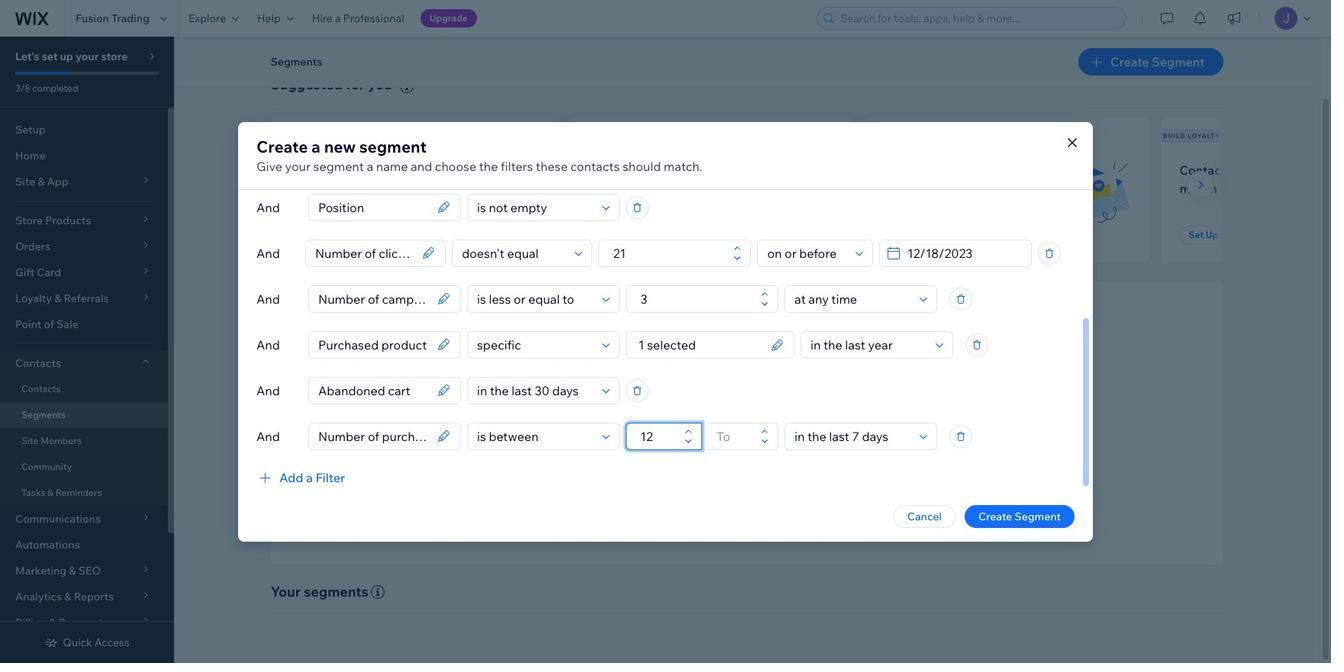 Task type: vqa. For each thing, say whether or not it's contained in the screenshot.
Connect a custom domain
no



Task type: locate. For each thing, give the bounding box(es) containing it.
1 vertical spatial the
[[688, 409, 710, 427]]

should
[[623, 158, 661, 174]]

up for clicked
[[909, 229, 922, 241]]

who for purchase
[[704, 162, 728, 178]]

segments button
[[263, 50, 330, 73]]

From text field
[[636, 423, 680, 449]]

create segment button for segments
[[1079, 48, 1224, 76]]

0 vertical spatial and
[[411, 158, 432, 174]]

4 set from the left
[[1189, 229, 1204, 241]]

contacts down contacts dropdown button
[[21, 383, 61, 395]]

up down clicked
[[909, 229, 922, 241]]

0 vertical spatial segment
[[359, 136, 427, 156]]

a inside "potential customers who haven't made a purchase yet"
[[666, 181, 673, 196]]

sale
[[57, 318, 78, 331]]

Select an option field
[[763, 240, 851, 266], [790, 286, 916, 312], [806, 332, 932, 358], [790, 423, 916, 449]]

the left filters at the top
[[479, 158, 498, 174]]

let's
[[15, 50, 39, 63]]

contacts inside contacts dropdown button
[[15, 357, 61, 370]]

segments inside button
[[271, 55, 322, 69]]

0 horizontal spatial create segment
[[979, 510, 1061, 523]]

1 set from the left
[[298, 229, 313, 241]]

1 horizontal spatial segments
[[271, 55, 322, 69]]

a right add
[[306, 470, 313, 485]]

of left sale
[[44, 318, 54, 331]]

a down customers
[[666, 181, 673, 196]]

mailing
[[399, 181, 441, 196]]

segments inside sidebar 'element'
[[21, 409, 66, 421]]

a
[[335, 11, 341, 25], [312, 136, 321, 156], [367, 158, 373, 174], [1263, 162, 1269, 178], [666, 181, 673, 196], [306, 470, 313, 485]]

point of sale
[[15, 318, 78, 331]]

set up segment down subscribed
[[298, 229, 370, 241]]

a left new
[[312, 136, 321, 156]]

2 horizontal spatial who
[[1026, 162, 1050, 178]]

community link
[[0, 454, 168, 480]]

set for active email subscribers who clicked on your campaign
[[892, 229, 907, 241]]

contacts up campaigns
[[722, 432, 765, 446]]

12/18/2023 field
[[903, 240, 1027, 266]]

who up campaign
[[1026, 162, 1050, 178]]

1 vertical spatial subscribers
[[956, 162, 1023, 178]]

create inside reach the right target audience create specific groups of contacts that update automatically send personalized email campaigns to drive sales and build trust
[[595, 432, 629, 446]]

0 vertical spatial of
[[44, 318, 54, 331]]

2 set up segment from the left
[[595, 229, 667, 241]]

upgrade
[[430, 12, 468, 24]]

completed
[[32, 82, 78, 94]]

6 and from the top
[[257, 429, 280, 444]]

new
[[324, 136, 356, 156]]

up down contacts with a birthday th
[[1206, 229, 1219, 241]]

1 vertical spatial create segment button
[[965, 505, 1075, 528]]

1 vertical spatial to
[[776, 453, 787, 466]]

upgrade button
[[420, 9, 477, 27]]

3 set from the left
[[892, 229, 907, 241]]

2 vertical spatial contacts
[[21, 383, 61, 395]]

the
[[479, 158, 498, 174], [688, 409, 710, 427]]

to right subscribed
[[356, 181, 368, 196]]

0 vertical spatial create segment button
[[1079, 48, 1224, 76]]

fusion trading
[[76, 11, 150, 25]]

your right up
[[76, 50, 99, 63]]

2 horizontal spatial contacts
[[722, 432, 765, 446]]

0 horizontal spatial email
[[690, 453, 717, 466]]

made
[[631, 181, 663, 196]]

site members link
[[0, 428, 168, 454]]

list
[[444, 181, 461, 196]]

1 vertical spatial email
[[690, 453, 717, 466]]

of
[[44, 318, 54, 331], [710, 432, 720, 446]]

1 horizontal spatial the
[[688, 409, 710, 427]]

1 horizontal spatial email
[[922, 162, 953, 178]]

1 vertical spatial new
[[289, 162, 315, 178]]

of down the right
[[710, 432, 720, 446]]

let's set up your store
[[15, 50, 128, 63]]

set up segment for clicked
[[892, 229, 964, 241]]

4 and from the top
[[257, 337, 280, 352]]

1 vertical spatial of
[[710, 432, 720, 446]]

to left drive
[[776, 453, 787, 466]]

the up 'groups'
[[688, 409, 710, 427]]

up down subscribed
[[315, 229, 328, 241]]

birthday
[[1272, 162, 1321, 178]]

1 set up segment button from the left
[[289, 226, 379, 244]]

up for subscribed
[[315, 229, 328, 241]]

enter a number text field down made
[[609, 240, 730, 266]]

a right with
[[1263, 162, 1269, 178]]

contacts
[[571, 158, 620, 174], [318, 162, 368, 178], [722, 432, 765, 446]]

set up segment down the on
[[892, 229, 964, 241]]

segments up the site members
[[21, 409, 66, 421]]

trading
[[111, 11, 150, 25]]

email inside reach the right target audience create specific groups of contacts that update automatically send personalized email campaigns to drive sales and build trust
[[690, 453, 717, 466]]

create
[[1111, 54, 1150, 69], [257, 136, 308, 156], [595, 432, 629, 446], [979, 510, 1013, 523]]

1 horizontal spatial to
[[776, 453, 787, 466]]

contacts for contacts dropdown button
[[15, 357, 61, 370]]

up
[[315, 229, 328, 241], [612, 229, 625, 241], [909, 229, 922, 241], [1206, 229, 1219, 241]]

list
[[268, 118, 1332, 263]]

1 up from the left
[[315, 229, 328, 241]]

contacts up the haven't
[[571, 158, 620, 174]]

your
[[76, 50, 99, 63], [285, 158, 311, 174], [371, 181, 396, 196], [944, 181, 970, 196]]

who inside 'new contacts who recently subscribed to your mailing list'
[[370, 162, 395, 178]]

0 horizontal spatial who
[[370, 162, 395, 178]]

0 vertical spatial segments
[[271, 55, 322, 69]]

3 set up segment button from the left
[[883, 226, 973, 244]]

2 set up segment button from the left
[[586, 226, 676, 244]]

1 horizontal spatial create segment button
[[1079, 48, 1224, 76]]

access
[[95, 636, 130, 650]]

enter a number text field up select options field
[[636, 286, 757, 312]]

campaign
[[973, 181, 1029, 196]]

3 who from the left
[[1026, 162, 1050, 178]]

these
[[536, 158, 568, 174]]

add
[[279, 470, 303, 485]]

name
[[376, 158, 408, 174]]

1 horizontal spatial subscribers
[[956, 162, 1023, 178]]

segment
[[359, 136, 427, 156], [313, 158, 364, 174]]

Search for tools, apps, help & more... field
[[836, 8, 1122, 29]]

who left recently
[[370, 162, 395, 178]]

sidebar element
[[0, 37, 174, 664]]

create inside create a new segment give your segment a name and choose the filters these contacts should match.
[[257, 136, 308, 156]]

choose
[[435, 158, 477, 174]]

th
[[1323, 162, 1332, 178]]

new up subscribed
[[289, 162, 315, 178]]

1 horizontal spatial and
[[844, 453, 863, 466]]

up
[[60, 50, 73, 63]]

your down name at the top left
[[371, 181, 396, 196]]

0 horizontal spatial the
[[479, 158, 498, 174]]

subscribers down the suggested
[[292, 132, 344, 140]]

active email subscribers who clicked on your campaign
[[883, 162, 1050, 196]]

3 up from the left
[[909, 229, 922, 241]]

email down 'groups'
[[690, 453, 717, 466]]

who
[[370, 162, 395, 178], [704, 162, 728, 178], [1026, 162, 1050, 178]]

your inside create a new segment give your segment a name and choose the filters these contacts should match.
[[285, 158, 311, 174]]

set up segment button down made
[[586, 226, 676, 244]]

and up mailing
[[411, 158, 432, 174]]

add a filter button
[[257, 468, 345, 487]]

set up segment button down contacts with a birthday th
[[1180, 226, 1270, 244]]

0 vertical spatial to
[[356, 181, 368, 196]]

setup link
[[0, 117, 168, 143]]

2 who from the left
[[704, 162, 728, 178]]

email inside active email subscribers who clicked on your campaign
[[922, 162, 953, 178]]

set
[[298, 229, 313, 241], [595, 229, 610, 241], [892, 229, 907, 241], [1189, 229, 1204, 241]]

community
[[21, 461, 72, 473]]

0 vertical spatial contacts
[[1180, 162, 1232, 178]]

segment for 1st set up segment button from right
[[1221, 229, 1261, 241]]

0 horizontal spatial and
[[411, 158, 432, 174]]

new up 'give'
[[273, 132, 290, 140]]

new inside 'new contacts who recently subscribed to your mailing list'
[[289, 162, 315, 178]]

1 horizontal spatial create segment
[[1111, 54, 1205, 69]]

personalized
[[624, 453, 688, 466]]

select an option field for select options field
[[806, 332, 932, 358]]

1 vertical spatial and
[[844, 453, 863, 466]]

3 set up segment from the left
[[892, 229, 964, 241]]

set up segment button down the on
[[883, 226, 973, 244]]

groups
[[672, 432, 708, 446]]

1 vertical spatial enter a number text field
[[636, 286, 757, 312]]

1 horizontal spatial of
[[710, 432, 720, 446]]

subscribers
[[292, 132, 344, 140], [956, 162, 1023, 178]]

set up segment down contacts with a birthday th
[[1189, 229, 1261, 241]]

to
[[356, 181, 368, 196], [776, 453, 787, 466]]

and
[[257, 200, 280, 215], [257, 245, 280, 261], [257, 291, 280, 307], [257, 337, 280, 352], [257, 383, 280, 398], [257, 429, 280, 444]]

who up purchase
[[704, 162, 728, 178]]

segment up name at the top left
[[359, 136, 427, 156]]

your inside 'new contacts who recently subscribed to your mailing list'
[[371, 181, 396, 196]]

contacts down loyalty
[[1180, 162, 1232, 178]]

set up segment button down subscribed
[[289, 226, 379, 244]]

2 set from the left
[[595, 229, 610, 241]]

segments up the suggested
[[271, 55, 322, 69]]

create segment
[[1111, 54, 1205, 69], [979, 510, 1061, 523]]

0 horizontal spatial create segment button
[[965, 505, 1075, 528]]

segment for set up segment button for clicked
[[924, 229, 964, 241]]

Enter a number text field
[[609, 240, 730, 266], [636, 286, 757, 312]]

1 vertical spatial contacts
[[15, 357, 61, 370]]

and down 'automatically'
[[844, 453, 863, 466]]

suggested
[[271, 76, 343, 93]]

0 vertical spatial email
[[922, 162, 953, 178]]

who inside "potential customers who haven't made a purchase yet"
[[704, 162, 728, 178]]

email up the on
[[922, 162, 953, 178]]

audience
[[790, 409, 849, 427]]

reminders
[[56, 487, 102, 499]]

and
[[411, 158, 432, 174], [844, 453, 863, 466]]

help
[[257, 11, 281, 25]]

5 and from the top
[[257, 383, 280, 398]]

0 horizontal spatial to
[[356, 181, 368, 196]]

To text field
[[712, 423, 757, 449]]

4 set up segment from the left
[[1189, 229, 1261, 241]]

subscribed
[[289, 181, 353, 196]]

contacts link
[[0, 376, 168, 402]]

1 who from the left
[[370, 162, 395, 178]]

create segment button for cancel
[[965, 505, 1075, 528]]

set up segment
[[298, 229, 370, 241], [595, 229, 667, 241], [892, 229, 964, 241], [1189, 229, 1261, 241]]

segment down new
[[313, 158, 364, 174]]

set up segment button
[[289, 226, 379, 244], [586, 226, 676, 244], [883, 226, 973, 244], [1180, 226, 1270, 244]]

contacts
[[1180, 162, 1232, 178], [15, 357, 61, 370], [21, 383, 61, 395]]

0 vertical spatial create segment
[[1111, 54, 1205, 69]]

1 vertical spatial segment
[[313, 158, 364, 174]]

None field
[[314, 194, 433, 220], [311, 240, 418, 266], [314, 286, 433, 312], [314, 332, 433, 358], [314, 378, 433, 404], [314, 423, 433, 449], [314, 194, 433, 220], [311, 240, 418, 266], [314, 286, 433, 312], [314, 332, 433, 358], [314, 378, 433, 404], [314, 423, 433, 449]]

0 horizontal spatial subscribers
[[292, 132, 344, 140]]

your right the on
[[944, 181, 970, 196]]

subscribers up campaign
[[956, 162, 1023, 178]]

set up segment for subscribed
[[298, 229, 370, 241]]

quick
[[63, 636, 92, 650]]

0 horizontal spatial contacts
[[318, 162, 368, 178]]

a inside button
[[306, 470, 313, 485]]

sales
[[817, 453, 842, 466]]

contacts inside contacts link
[[21, 383, 61, 395]]

0 vertical spatial new
[[273, 132, 290, 140]]

0 horizontal spatial segments
[[21, 409, 66, 421]]

0 vertical spatial the
[[479, 158, 498, 174]]

Choose a condition field
[[473, 194, 598, 220], [458, 240, 571, 266], [473, 286, 598, 312], [473, 332, 598, 358], [473, 378, 598, 404], [473, 423, 598, 449]]

up down the haven't
[[612, 229, 625, 241]]

on
[[926, 181, 941, 196]]

your
[[271, 583, 301, 601]]

create segment button
[[1079, 48, 1224, 76], [965, 505, 1075, 528]]

segments for segments button
[[271, 55, 322, 69]]

1 horizontal spatial contacts
[[571, 158, 620, 174]]

contacts down point of sale
[[15, 357, 61, 370]]

1 vertical spatial segments
[[21, 409, 66, 421]]

1 horizontal spatial who
[[704, 162, 728, 178]]

quick access
[[63, 636, 130, 650]]

0 horizontal spatial of
[[44, 318, 54, 331]]

set up segment down made
[[595, 229, 667, 241]]

2 up from the left
[[612, 229, 625, 241]]

contacts down new
[[318, 162, 368, 178]]

your right 'give'
[[285, 158, 311, 174]]

segment for set up segment button related to made
[[627, 229, 667, 241]]

1 set up segment from the left
[[298, 229, 370, 241]]

contacts inside reach the right target audience create specific groups of contacts that update automatically send personalized email campaigns to drive sales and build trust
[[722, 432, 765, 446]]



Task type: describe. For each thing, give the bounding box(es) containing it.
quick access button
[[45, 636, 130, 650]]

site
[[21, 435, 39, 447]]

hire a professional
[[312, 11, 404, 25]]

0 vertical spatial subscribers
[[292, 132, 344, 140]]

drive
[[789, 453, 814, 466]]

new for new subscribers
[[273, 132, 290, 140]]

set for new contacts who recently subscribed to your mailing list
[[298, 229, 313, 241]]

0 vertical spatial enter a number text field
[[609, 240, 730, 266]]

set up segment button for clicked
[[883, 226, 973, 244]]

segments
[[304, 583, 369, 601]]

of inside point of sale link
[[44, 318, 54, 331]]

3 and from the top
[[257, 291, 280, 307]]

3/8 completed
[[15, 82, 78, 94]]

contacts inside create a new segment give your segment a name and choose the filters these contacts should match.
[[571, 158, 620, 174]]

tasks & reminders link
[[0, 480, 168, 506]]

cancel button
[[894, 505, 956, 528]]

new contacts who recently subscribed to your mailing list
[[289, 162, 461, 196]]

help button
[[248, 0, 303, 37]]

to inside reach the right target audience create specific groups of contacts that update automatically send personalized email campaigns to drive sales and build trust
[[776, 453, 787, 466]]

a left name at the top left
[[367, 158, 373, 174]]

hire
[[312, 11, 333, 25]]

send
[[595, 453, 622, 466]]

new subscribers
[[273, 132, 344, 140]]

potential
[[586, 162, 637, 178]]

contacts inside 'new contacts who recently subscribed to your mailing list'
[[318, 162, 368, 178]]

professional
[[343, 11, 404, 25]]

select an option field for the bottommost enter a number 'text box'
[[790, 286, 916, 312]]

right
[[713, 409, 744, 427]]

active
[[883, 162, 920, 178]]

the inside create a new segment give your segment a name and choose the filters these contacts should match.
[[479, 158, 498, 174]]

contacts inside contacts with a birthday th
[[1180, 162, 1232, 178]]

3/8
[[15, 82, 30, 94]]

that
[[768, 432, 788, 446]]

list containing new contacts who recently subscribed to your mailing list
[[268, 118, 1332, 263]]

set up segment button for subscribed
[[289, 226, 379, 244]]

filter
[[316, 470, 345, 485]]

subscribers inside active email subscribers who clicked on your campaign
[[956, 162, 1023, 178]]

2 and from the top
[[257, 245, 280, 261]]

hire a professional link
[[303, 0, 414, 37]]

your segments
[[271, 583, 369, 601]]

4 set up segment button from the left
[[1180, 226, 1270, 244]]

Select options field
[[631, 332, 767, 358]]

home
[[15, 149, 46, 163]]

update
[[790, 432, 826, 446]]

tasks & reminders
[[21, 487, 102, 499]]

select an option field for enter a number 'text box' to the top
[[763, 240, 851, 266]]

build loyalty
[[1164, 132, 1221, 140]]

point
[[15, 318, 41, 331]]

campaigns
[[719, 453, 774, 466]]

1 and from the top
[[257, 200, 280, 215]]

purchase
[[675, 181, 729, 196]]

haven't
[[586, 181, 628, 196]]

contacts button
[[0, 350, 168, 376]]

target
[[747, 409, 787, 427]]

home link
[[0, 143, 168, 169]]

set for potential customers who haven't made a purchase yet
[[595, 229, 610, 241]]

and inside create a new segment give your segment a name and choose the filters these contacts should match.
[[411, 158, 432, 174]]

1 vertical spatial create segment
[[979, 510, 1061, 523]]

automations link
[[0, 532, 168, 558]]

specific
[[631, 432, 670, 446]]

set
[[42, 50, 58, 63]]

who for your
[[370, 162, 395, 178]]

tasks
[[21, 487, 45, 499]]

segment for set up segment button related to subscribed
[[330, 229, 370, 241]]

you
[[368, 76, 392, 93]]

potential customers who haven't made a purchase yet
[[586, 162, 749, 196]]

build
[[1164, 132, 1186, 140]]

automations
[[15, 538, 80, 552]]

set up segment for made
[[595, 229, 667, 241]]

new for new contacts who recently subscribed to your mailing list
[[289, 162, 315, 178]]

reach
[[645, 409, 685, 427]]

contacts for contacts link
[[21, 383, 61, 395]]

store
[[101, 50, 128, 63]]

segments for segments link
[[21, 409, 66, 421]]

members
[[41, 435, 82, 447]]

recently
[[397, 162, 444, 178]]

loyalty
[[1188, 132, 1221, 140]]

who inside active email subscribers who clicked on your campaign
[[1026, 162, 1050, 178]]

to inside 'new contacts who recently subscribed to your mailing list'
[[356, 181, 368, 196]]

add a filter
[[279, 470, 345, 485]]

up for made
[[612, 229, 625, 241]]

yet
[[731, 181, 749, 196]]

suggested for you
[[271, 76, 392, 93]]

a right hire
[[335, 11, 341, 25]]

trust
[[893, 453, 916, 466]]

give
[[257, 158, 283, 174]]

for
[[346, 76, 365, 93]]

segments link
[[0, 402, 168, 428]]

build
[[865, 453, 890, 466]]

cancel
[[908, 510, 942, 523]]

filters
[[501, 158, 533, 174]]

clicked
[[883, 181, 924, 196]]

fusion
[[76, 11, 109, 25]]

set up segment button for made
[[586, 226, 676, 244]]

of inside reach the right target audience create specific groups of contacts that update automatically send personalized email campaigns to drive sales and build trust
[[710, 432, 720, 446]]

site members
[[21, 435, 82, 447]]

explore
[[189, 11, 226, 25]]

match.
[[664, 158, 703, 174]]

&
[[47, 487, 53, 499]]

create a new segment give your segment a name and choose the filters these contacts should match.
[[257, 136, 703, 174]]

customers
[[640, 162, 701, 178]]

the inside reach the right target audience create specific groups of contacts that update automatically send personalized email campaigns to drive sales and build trust
[[688, 409, 710, 427]]

4 up from the left
[[1206, 229, 1219, 241]]

your inside active email subscribers who clicked on your campaign
[[944, 181, 970, 196]]

setup
[[15, 123, 46, 137]]

a inside contacts with a birthday th
[[1263, 162, 1269, 178]]

your inside sidebar 'element'
[[76, 50, 99, 63]]

point of sale link
[[0, 312, 168, 337]]

automatically
[[828, 432, 895, 446]]

and inside reach the right target audience create specific groups of contacts that update automatically send personalized email campaigns to drive sales and build trust
[[844, 453, 863, 466]]

reach the right target audience create specific groups of contacts that update automatically send personalized email campaigns to drive sales and build trust
[[595, 409, 916, 466]]



